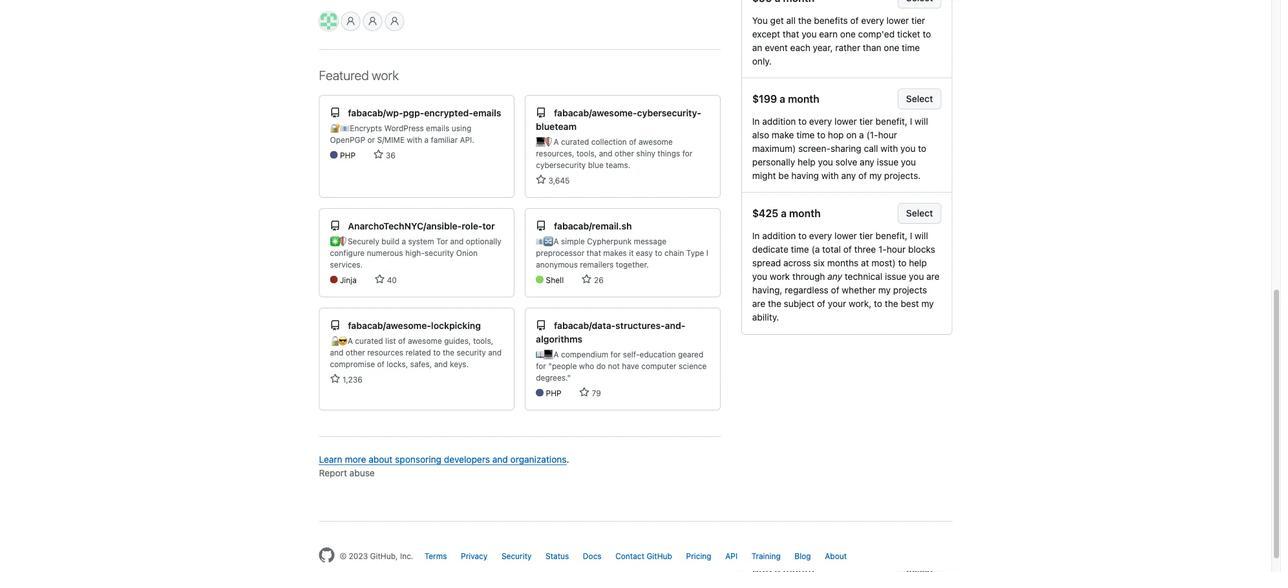 Task type: locate. For each thing, give the bounding box(es) containing it.
i for $199 a month
[[910, 116, 912, 126]]

that
[[783, 28, 799, 39], [587, 248, 601, 257]]

lower up the on
[[835, 116, 857, 126]]

repo image for awesome-lockpicking
[[330, 320, 340, 331]]

0 horizontal spatial security
[[425, 248, 454, 257]]

the down the having,
[[768, 298, 781, 309]]

2 vertical spatial time
[[791, 244, 809, 254]]

i inside in addition to every lower tier benefit, i will dedicate time (a total of three 1-hour blocks spread across six months at most) to help you work through
[[910, 230, 912, 241]]

1 vertical spatial one
[[884, 42, 899, 53]]

of inside you get all the benefits of every lower tier except that you earn one comp'ed ticket to an event each year, rather than one time only.
[[850, 15, 859, 26]]

/ up collection
[[589, 107, 592, 118]]

star image
[[373, 149, 384, 160], [536, 175, 546, 185], [581, 274, 592, 284], [330, 374, 340, 384], [579, 387, 590, 398]]

lower up 'total' on the right top of page
[[835, 230, 857, 241]]

2 addition from the top
[[762, 230, 796, 241]]

2 vertical spatial i
[[706, 248, 708, 257]]

time up screen-
[[796, 129, 815, 140]]

rather
[[835, 42, 860, 53]]

0 horizontal spatial awesome-
[[386, 320, 431, 331]]

2 vertical spatial every
[[809, 230, 832, 241]]

my left "projects."
[[869, 170, 882, 181]]

tools, inside the 'fabacab / awesome-lockpicking 🔓😎 a curated list of awesome guides, tools, and other resources related to the security and compromise of locks, safes, and keys.'
[[473, 336, 493, 345]]

technical issue you are having, regardless of whether my projects are the subject of your work, to the best my ability.
[[752, 271, 940, 322]]

0 vertical spatial other
[[615, 149, 634, 158]]

1 horizontal spatial other
[[615, 149, 634, 158]]

addition inside in addition to every lower tier benefit, i will dedicate time (a total of three 1-hour blocks spread across six months at most) to help you work through
[[762, 230, 796, 241]]

any down solve
[[841, 170, 856, 181]]

for down '📖💻'
[[536, 361, 546, 370]]

help inside in addition to every lower tier benefit, i will dedicate time (a total of three 1-hour blocks spread across six months at most) to help you work through
[[909, 257, 927, 268]]

of inside in addition to every lower tier benefit, i will dedicate time (a total of three 1-hour blocks spread across six months at most) to help you work through
[[843, 244, 852, 254]]

tier up ticket
[[911, 15, 925, 26]]

fabacab inside the 'fabacab / awesome-lockpicking 🔓😎 a curated list of awesome guides, tools, and other resources related to the security and compromise of locks, safes, and keys.'
[[348, 320, 383, 331]]

1 vertical spatial in
[[752, 230, 760, 241]]

issue up "projects."
[[877, 156, 898, 167]]

blue
[[588, 160, 604, 169]]

that up "remailers"
[[587, 248, 601, 257]]

i
[[910, 116, 912, 126], [910, 230, 912, 241], [706, 248, 708, 257]]

a right 🔓😎
[[348, 336, 353, 345]]

month for $199 a month
[[788, 93, 819, 105]]

with right call
[[881, 143, 898, 154]]

2 vertical spatial tier
[[859, 230, 873, 241]]

a inside anarchotechnyc / ansible-role-tor ✳️🛡️ securely build a system tor and optionally configure numerous high-security onion services.
[[402, 237, 406, 246]]

awesome inside the 'fabacab / awesome-lockpicking 🔓😎 a curated list of awesome guides, tools, and other resources related to the security and compromise of locks, safes, and keys.'
[[408, 336, 442, 345]]

0 vertical spatial tier
[[911, 15, 925, 26]]

to right related
[[433, 348, 441, 357]]

security up keys. on the bottom left of page
[[457, 348, 486, 357]]

tools, inside 💻🛡️ a curated collection of awesome resources, tools, and other shiny things for cybersecurity blue teams.
[[577, 149, 597, 158]]

0 vertical spatial any
[[860, 156, 874, 167]]

0 vertical spatial one
[[840, 28, 856, 39]]

1 vertical spatial tools,
[[473, 336, 493, 345]]

dedicate
[[752, 244, 788, 254]]

star image for remail.sh
[[581, 274, 592, 284]]

of down resources
[[377, 359, 385, 368]]

in up also
[[752, 116, 760, 126]]

api.
[[460, 135, 474, 144]]

1 vertical spatial issue
[[885, 271, 906, 281]]

that inside fabacab / remail.sh 📧🔀 a simple cypherpunk message preprocessor that makes it easy to chain type i anonymous remailers together.
[[587, 248, 601, 257]]

0 vertical spatial for
[[682, 149, 693, 158]]

issue down most)
[[885, 271, 906, 281]]

0 vertical spatial work
[[372, 67, 399, 82]]

addition
[[762, 116, 796, 126], [762, 230, 796, 241]]

0 vertical spatial month
[[788, 93, 819, 105]]

homepage image
[[319, 547, 334, 563]]

79 link
[[579, 387, 601, 398]]

will inside the in addition to every lower tier benefit, i will also make time to hop on a (1-hour maximum) screen-sharing call with you to personally help you solve any issue you might be having with any of my projects.
[[915, 116, 928, 126]]

s/mime
[[377, 135, 405, 144]]

1 will from the top
[[915, 116, 928, 126]]

0 vertical spatial in
[[752, 116, 760, 126]]

0 horizontal spatial awesome
[[408, 336, 442, 345]]

api
[[725, 551, 738, 560]]

of
[[850, 15, 859, 26], [629, 137, 636, 146], [858, 170, 867, 181], [843, 244, 852, 254], [831, 284, 839, 295], [817, 298, 825, 309], [398, 336, 406, 345], [377, 359, 385, 368]]

and left '📖💻'
[[488, 348, 502, 357]]

0 vertical spatial lower
[[886, 15, 909, 26]]

1 horizontal spatial are
[[926, 271, 940, 281]]

onion
[[456, 248, 478, 257]]

security
[[501, 551, 532, 560]]

2023
[[349, 551, 368, 560]]

/ for data-structures-and- algorithms
[[589, 320, 592, 331]]

fabacab / up algorithms
[[554, 320, 592, 331]]

1 vertical spatial php
[[546, 388, 561, 398]]

awesome up related
[[408, 336, 442, 345]]

emails up api.
[[473, 107, 501, 118]]

month up (a
[[789, 207, 821, 219]]

lower for $425 a month
[[835, 230, 857, 241]]

1 vertical spatial fabacab /
[[554, 320, 592, 331]]

1,236
[[340, 375, 363, 384]]

1 vertical spatial awesome
[[408, 336, 442, 345]]

0 vertical spatial are
[[926, 271, 940, 281]]

0 horizontal spatial one
[[840, 28, 856, 39]]

1 vertical spatial help
[[909, 257, 927, 268]]

and-
[[665, 320, 685, 331]]

emails up familiar
[[426, 123, 449, 133]]

1 horizontal spatial emails
[[473, 107, 501, 118]]

event
[[765, 42, 788, 53]]

numerous
[[367, 248, 403, 257]]

fabacab inside the fabacab / wp-pgp-encrypted-emails 🔐 📧 encrypts wordpress emails using openpgp or s/mime with a familiar api.
[[348, 107, 383, 118]]

awesome-
[[592, 107, 637, 118], [386, 320, 431, 331]]

the inside the 'fabacab / awesome-lockpicking 🔓😎 a curated list of awesome guides, tools, and other resources related to the security and compromise of locks, safes, and keys.'
[[443, 348, 455, 357]]

i inside the in addition to every lower tier benefit, i will also make time to hop on a (1-hour maximum) screen-sharing call with you to personally help you solve any issue you might be having with any of my projects.
[[910, 116, 912, 126]]

ansible-
[[426, 220, 462, 231]]

2 benefit, from the top
[[876, 230, 907, 241]]

1 vertical spatial emails
[[426, 123, 449, 133]]

0 vertical spatial tools,
[[577, 149, 597, 158]]

fabacab up resources
[[348, 320, 383, 331]]

every inside you get all the benefits of every lower tier except that you earn one comp'ed ticket to an event each year, rather than one time only.
[[861, 15, 884, 26]]

a up preprocessor
[[554, 237, 559, 246]]

0 vertical spatial select button
[[898, 89, 941, 109]]

will up blocks
[[915, 230, 928, 241]]

0 vertical spatial security
[[425, 248, 454, 257]]

a right '📖💻'
[[554, 350, 559, 359]]

awesome up the shiny
[[639, 137, 673, 146]]

any
[[860, 156, 874, 167], [841, 170, 856, 181], [828, 271, 842, 281]]

fabacab up simple
[[554, 220, 589, 231]]

repo image
[[330, 108, 340, 118], [536, 108, 546, 118], [536, 221, 546, 231], [330, 320, 340, 331], [536, 320, 546, 331]]

about
[[369, 454, 393, 464]]

ability.
[[752, 312, 779, 322]]

other
[[615, 149, 634, 158], [346, 348, 365, 357]]

securely
[[348, 237, 379, 246]]

1 vertical spatial every
[[809, 116, 832, 126]]

footer
[[309, 521, 963, 572]]

to down "$425 a month"
[[798, 230, 807, 241]]

curated up resources,
[[561, 137, 589, 146]]

awesome- up collection
[[592, 107, 637, 118]]

work up the having,
[[770, 271, 790, 281]]

0 horizontal spatial php
[[340, 151, 356, 160]]

for right things
[[682, 149, 693, 158]]

projects
[[893, 284, 927, 295]]

1 select button from the top
[[898, 89, 941, 109]]

repo image up 🔐
[[330, 108, 340, 118]]

0 vertical spatial addition
[[762, 116, 796, 126]]

1 horizontal spatial awesome-
[[592, 107, 637, 118]]

i up "projects."
[[910, 116, 912, 126]]

contact github
[[615, 551, 672, 560]]

in inside the in addition to every lower tier benefit, i will also make time to hop on a (1-hour maximum) screen-sharing call with you to personally help you solve any issue you might be having with any of my projects.
[[752, 116, 760, 126]]

1 vertical spatial that
[[587, 248, 601, 257]]

1 vertical spatial select
[[906, 208, 933, 218]]

that inside you get all the benefits of every lower tier except that you earn one comp'ed ticket to an event each year, rather than one time only.
[[783, 28, 799, 39]]

encrypted-
[[424, 107, 473, 118]]

1 horizontal spatial curated
[[561, 137, 589, 146]]

1 vertical spatial month
[[789, 207, 821, 219]]

guides,
[[444, 336, 471, 345]]

of up the shiny
[[629, 137, 636, 146]]

fabacab / remail.sh 📧🔀 a simple cypherpunk message preprocessor that makes it easy to chain type i anonymous remailers together.
[[536, 220, 708, 269]]

private sponsor image
[[389, 16, 400, 27]]

structures-
[[615, 320, 665, 331]]

help up having
[[798, 156, 816, 167]]

1 vertical spatial my
[[878, 284, 891, 295]]

private sponsor image
[[345, 16, 356, 27], [367, 16, 378, 27]]

/ up compendium
[[589, 320, 592, 331]]

0 horizontal spatial that
[[587, 248, 601, 257]]

to inside the 'fabacab / awesome-lockpicking 🔓😎 a curated list of awesome guides, tools, and other resources related to the security and compromise of locks, safes, and keys.'
[[433, 348, 441, 357]]

report
[[319, 467, 347, 478]]

1 horizontal spatial php
[[546, 388, 561, 398]]

addition up make
[[762, 116, 796, 126]]

1 vertical spatial work
[[770, 271, 790, 281]]

fabacab inside fabacab / remail.sh 📧🔀 a simple cypherpunk message preprocessor that makes it easy to chain type i anonymous remailers together.
[[554, 220, 589, 231]]

a left familiar
[[424, 135, 429, 144]]

to right ticket
[[923, 28, 931, 39]]

i up blocks
[[910, 230, 912, 241]]

more
[[345, 454, 366, 464]]

my
[[869, 170, 882, 181], [878, 284, 891, 295], [921, 298, 934, 309]]

to right work,
[[874, 298, 882, 309]]

2 horizontal spatial with
[[881, 143, 898, 154]]

a right $425
[[781, 207, 787, 219]]

1 in from the top
[[752, 116, 760, 126]]

who
[[579, 361, 594, 370]]

tier inside you get all the benefits of every lower tier except that you earn one comp'ed ticket to an event each year, rather than one time only.
[[911, 15, 925, 26]]

/ inside the 'fabacab / awesome-lockpicking 🔓😎 a curated list of awesome guides, tools, and other resources related to the security and compromise of locks, safes, and keys.'
[[383, 320, 386, 331]]

every up (a
[[809, 230, 832, 241]]

/ up the list
[[383, 320, 386, 331]]

/ for ✳️🛡️ securely build a system tor and optionally configure numerous high-security onion services.
[[423, 220, 426, 231]]

40 link
[[374, 274, 397, 284]]

1 vertical spatial hour
[[887, 244, 906, 254]]

help down blocks
[[909, 257, 927, 268]]

📖💻 a compendium for self-education geared for "people who do not have computer science degrees."
[[536, 350, 707, 382]]

to inside you get all the benefits of every lower tier except that you earn one comp'ed ticket to an event each year, rather than one time only.
[[923, 28, 931, 39]]

/ inside fabacab / remail.sh 📧🔀 a simple cypherpunk message preprocessor that makes it easy to chain type i anonymous remailers together.
[[589, 220, 592, 231]]

chain
[[664, 248, 684, 257]]

benefit, up 1-
[[876, 230, 907, 241]]

repo image up blueteam
[[536, 108, 546, 118]]

featured work
[[319, 67, 399, 82]]

0 horizontal spatial help
[[798, 156, 816, 167]]

self-
[[623, 350, 640, 359]]

repo image up 📧🔀
[[536, 221, 546, 231]]

of right the list
[[398, 336, 406, 345]]

one up the rather
[[840, 28, 856, 39]]

/ inside the fabacab / wp-pgp-encrypted-emails 🔐 📧 encrypts wordpress emails using openpgp or s/mime with a familiar api.
[[383, 107, 386, 118]]

month right $199
[[788, 93, 819, 105]]

2 horizontal spatial for
[[682, 149, 693, 158]]

wordpress
[[384, 123, 424, 133]]

private sponsor image left private sponsor icon
[[367, 16, 378, 27]]

1 horizontal spatial that
[[783, 28, 799, 39]]

lower inside the in addition to every lower tier benefit, i will also make time to hop on a (1-hour maximum) screen-sharing call with you to personally help you solve any issue you might be having with any of my projects.
[[835, 116, 857, 126]]

2 select from the top
[[906, 208, 933, 218]]

🔓😎
[[330, 336, 345, 345]]

40
[[385, 275, 397, 284]]

will for $199 a month
[[915, 116, 928, 126]]

2 vertical spatial lower
[[835, 230, 857, 241]]

anarchotechnyc
[[348, 220, 423, 231]]

1 vertical spatial time
[[796, 129, 815, 140]]

status link
[[546, 551, 569, 560]]

1 horizontal spatial private sponsor image
[[367, 16, 378, 27]]

every inside the in addition to every lower tier benefit, i will also make time to hop on a (1-hour maximum) screen-sharing call with you to personally help you solve any issue you might be having with any of my projects.
[[809, 116, 832, 126]]

wp-
[[386, 107, 403, 118]]

2 fabacab / from the top
[[554, 320, 592, 331]]

0 vertical spatial will
[[915, 116, 928, 126]]

fabacab for 📧🔀 a simple cypherpunk message preprocessor that makes it easy to chain type i anonymous remailers together.
[[554, 220, 589, 231]]

a right build
[[402, 237, 406, 246]]

1 vertical spatial security
[[457, 348, 486, 357]]

1 vertical spatial awesome-
[[386, 320, 431, 331]]

will for $425 a month
[[915, 230, 928, 241]]

also
[[752, 129, 769, 140]]

and inside anarchotechnyc / ansible-role-tor ✳️🛡️ securely build a system tor and optionally configure numerous high-security onion services.
[[450, 237, 464, 246]]

79
[[590, 388, 601, 398]]

tier inside the in addition to every lower tier benefit, i will also make time to hop on a (1-hour maximum) screen-sharing call with you to personally help you solve any issue you might be having with any of my projects.
[[859, 116, 873, 126]]

1 vertical spatial tier
[[859, 116, 873, 126]]

0 vertical spatial i
[[910, 116, 912, 126]]

0 vertical spatial php
[[340, 151, 356, 160]]

issue
[[877, 156, 898, 167], [885, 271, 906, 281]]

a
[[554, 137, 559, 146], [554, 237, 559, 246], [348, 336, 353, 345], [554, 350, 559, 359]]

security down tor
[[425, 248, 454, 257]]

select button for $425 a month
[[898, 203, 941, 224]]

one right "than"
[[884, 42, 899, 53]]

in up dedicate
[[752, 230, 760, 241]]

of down call
[[858, 170, 867, 181]]

1 fabacab / from the top
[[554, 107, 592, 118]]

about link
[[825, 551, 847, 560]]

✳️🛡️
[[330, 237, 345, 246]]

lower inside in addition to every lower tier benefit, i will dedicate time (a total of three 1-hour blocks spread across six months at most) to help you work through
[[835, 230, 857, 241]]

0 vertical spatial benefit,
[[876, 116, 907, 126]]

1 horizontal spatial one
[[884, 42, 899, 53]]

0 vertical spatial help
[[798, 156, 816, 167]]

repo image for remail.sh
[[536, 221, 546, 231]]

the
[[798, 15, 812, 26], [768, 298, 781, 309], [885, 298, 898, 309], [443, 348, 455, 357]]

total
[[822, 244, 841, 254]]

star image down or
[[373, 149, 384, 160]]

1 vertical spatial i
[[910, 230, 912, 241]]

1 horizontal spatial awesome
[[639, 137, 673, 146]]

0 horizontal spatial tools,
[[473, 336, 493, 345]]

emails
[[473, 107, 501, 118], [426, 123, 449, 133]]

0 vertical spatial issue
[[877, 156, 898, 167]]

0 horizontal spatial work
[[372, 67, 399, 82]]

in inside in addition to every lower tier benefit, i will dedicate time (a total of three 1-hour blocks spread across six months at most) to help you work through
[[752, 230, 760, 241]]

my down technical
[[878, 284, 891, 295]]

addition for $199
[[762, 116, 796, 126]]

2 will from the top
[[915, 230, 928, 241]]

are up ability.
[[752, 298, 765, 309]]

1 vertical spatial lower
[[835, 116, 857, 126]]

a inside 📖💻 a compendium for self-education geared for "people who do not have computer science degrees."
[[554, 350, 559, 359]]

other up compromise
[[346, 348, 365, 357]]

awesome-cybersecurity- blueteam
[[536, 107, 701, 132]]

api link
[[725, 551, 738, 560]]

work up wp-
[[372, 67, 399, 82]]

repo image for wp-pgp-encrypted-emails
[[330, 108, 340, 118]]

and down collection
[[599, 149, 613, 158]]

fabacab / for data-
[[554, 320, 592, 331]]

/ for 🔐 📧 encrypts wordpress emails using openpgp or s/mime with a familiar api.
[[383, 107, 386, 118]]

curated inside the 'fabacab / awesome-lockpicking 🔓😎 a curated list of awesome guides, tools, and other resources related to the security and compromise of locks, safes, and keys.'
[[355, 336, 383, 345]]

using
[[452, 123, 471, 133]]

0 horizontal spatial other
[[346, 348, 365, 357]]

lower up ticket
[[886, 15, 909, 26]]

curated
[[561, 137, 589, 146], [355, 336, 383, 345]]

0 vertical spatial my
[[869, 170, 882, 181]]

💻🛡️ a curated collection of awesome resources, tools, and other shiny things for cybersecurity blue teams.
[[536, 137, 693, 169]]

repo image up algorithms
[[536, 320, 546, 331]]

security
[[425, 248, 454, 257], [457, 348, 486, 357]]

0 horizontal spatial for
[[536, 361, 546, 370]]

fabacab / wp-pgp-encrypted-emails 🔐 📧 encrypts wordpress emails using openpgp or s/mime with a familiar api.
[[330, 107, 501, 144]]

1 vertical spatial select button
[[898, 203, 941, 224]]

0 vertical spatial fabacab /
[[554, 107, 592, 118]]

docs
[[583, 551, 602, 560]]

of inside 💻🛡️ a curated collection of awesome resources, tools, and other shiny things for cybersecurity blue teams.
[[629, 137, 636, 146]]

security inside anarchotechnyc / ansible-role-tor ✳️🛡️ securely build a system tor and optionally configure numerous high-security onion services.
[[425, 248, 454, 257]]

data-structures-and- algorithms
[[536, 320, 685, 344]]

for up not
[[611, 350, 621, 359]]

1 addition from the top
[[762, 116, 796, 126]]

select for $425 a month
[[906, 208, 933, 218]]

system
[[408, 237, 434, 246]]

that down 'all'
[[783, 28, 799, 39]]

1 vertical spatial other
[[346, 348, 365, 357]]

addition up dedicate
[[762, 230, 796, 241]]

benefit, for $425 a month
[[876, 230, 907, 241]]

with down solve
[[821, 170, 839, 181]]

/ up wordpress on the top of the page
[[383, 107, 386, 118]]

addition for $425
[[762, 230, 796, 241]]

privacy
[[461, 551, 488, 560]]

fabacab up blueteam
[[554, 107, 589, 118]]

build
[[382, 237, 399, 246]]

0 vertical spatial every
[[861, 15, 884, 26]]

1 horizontal spatial security
[[457, 348, 486, 357]]

year,
[[813, 42, 833, 53]]

tier inside in addition to every lower tier benefit, i will dedicate time (a total of three 1-hour blocks spread across six months at most) to help you work through
[[859, 230, 873, 241]]

time down ticket
[[902, 42, 920, 53]]

and inside learn more about sponsoring developers and organizations . report abuse
[[492, 454, 508, 464]]

1 vertical spatial will
[[915, 230, 928, 241]]

1 benefit, from the top
[[876, 116, 907, 126]]

every for $199 a month
[[809, 116, 832, 126]]

every up "comp'ed"
[[861, 15, 884, 26]]

every inside in addition to every lower tier benefit, i will dedicate time (a total of three 1-hour blocks spread across six months at most) to help you work through
[[809, 230, 832, 241]]

the right 'all'
[[798, 15, 812, 26]]

tier up three
[[859, 230, 873, 241]]

addition inside the in addition to every lower tier benefit, i will also make time to hop on a (1-hour maximum) screen-sharing call with you to personally help you solve any issue you might be having with any of my projects.
[[762, 116, 796, 126]]

star image for data-structures-and- algorithms
[[579, 387, 590, 398]]

/ inside anarchotechnyc / ansible-role-tor ✳️🛡️ securely build a system tor and optionally configure numerous high-security onion services.
[[423, 220, 426, 231]]

1 vertical spatial curated
[[355, 336, 383, 345]]

developers
[[444, 454, 490, 464]]

0 vertical spatial select
[[906, 93, 933, 104]]

1 horizontal spatial help
[[909, 257, 927, 268]]

0 vertical spatial awesome-
[[592, 107, 637, 118]]

and right developers
[[492, 454, 508, 464]]

in for $199 a month
[[752, 116, 760, 126]]

benefit, inside the in addition to every lower tier benefit, i will also make time to hop on a (1-hour maximum) screen-sharing call with you to personally help you solve any issue you might be having with any of my projects.
[[876, 116, 907, 126]]

awesome- inside awesome-cybersecurity- blueteam
[[592, 107, 637, 118]]

abuse
[[349, 467, 375, 478]]

keys.
[[450, 359, 469, 368]]

with inside the fabacab / wp-pgp-encrypted-emails 🔐 📧 encrypts wordpress emails using openpgp or s/mime with a familiar api.
[[407, 135, 422, 144]]

php down openpgp in the top left of the page
[[340, 151, 356, 160]]

will up "projects."
[[915, 116, 928, 126]]

star image down who at the left of the page
[[579, 387, 590, 398]]

tier up (1-
[[859, 116, 873, 126]]

1 select from the top
[[906, 93, 933, 104]]

time
[[902, 42, 920, 53], [796, 129, 815, 140], [791, 244, 809, 254]]

fabacab for 🔐 📧 encrypts wordpress emails using openpgp or s/mime with a familiar api.
[[348, 107, 383, 118]]

star image
[[374, 274, 385, 284]]

2 select button from the top
[[898, 203, 941, 224]]

about
[[825, 551, 847, 560]]

repo image up 🔓😎
[[330, 320, 340, 331]]

star image for wp-pgp-encrypted-emails
[[373, 149, 384, 160]]

hour up most)
[[887, 244, 906, 254]]

1 vertical spatial addition
[[762, 230, 796, 241]]

(1-
[[866, 129, 878, 140]]

my right best
[[921, 298, 934, 309]]

1 vertical spatial are
[[752, 298, 765, 309]]

will inside in addition to every lower tier benefit, i will dedicate time (a total of three 1-hour blocks spread across six months at most) to help you work through
[[915, 230, 928, 241]]

1 horizontal spatial tools,
[[577, 149, 597, 158]]

every
[[861, 15, 884, 26], [809, 116, 832, 126], [809, 230, 832, 241]]

status
[[546, 551, 569, 560]]

php for data-structures-and- algorithms
[[546, 388, 561, 398]]

role-
[[462, 220, 482, 231]]

0 horizontal spatial with
[[407, 135, 422, 144]]

i for $425 a month
[[910, 230, 912, 241]]

1 vertical spatial for
[[611, 350, 621, 359]]

0 vertical spatial that
[[783, 28, 799, 39]]

hour up call
[[878, 129, 897, 140]]

0 horizontal spatial curated
[[355, 336, 383, 345]]

anonymous
[[536, 260, 578, 269]]

benefit,
[[876, 116, 907, 126], [876, 230, 907, 241]]

2 in from the top
[[752, 230, 760, 241]]

0 vertical spatial awesome
[[639, 137, 673, 146]]

0 horizontal spatial private sponsor image
[[345, 16, 356, 27]]

of right benefits
[[850, 15, 859, 26]]

except
[[752, 28, 780, 39]]

benefit, inside in addition to every lower tier benefit, i will dedicate time (a total of three 1-hour blocks spread across six months at most) to help you work through
[[876, 230, 907, 241]]

the down guides,
[[443, 348, 455, 357]]

benefit, up (1-
[[876, 116, 907, 126]]

0 vertical spatial time
[[902, 42, 920, 53]]

star image down "remailers"
[[581, 274, 592, 284]]

any down call
[[860, 156, 874, 167]]



Task type: vqa. For each thing, say whether or not it's contained in the screenshot.


Task type: describe. For each thing, give the bounding box(es) containing it.
privacy link
[[461, 551, 488, 560]]

message
[[634, 237, 666, 246]]

(a
[[811, 244, 820, 254]]

.
[[567, 454, 569, 464]]

26
[[592, 275, 604, 284]]

tor
[[436, 237, 448, 246]]

you inside technical issue you are having, regardless of whether my projects are the subject of your work, to the best my ability.
[[909, 271, 924, 281]]

lower for $199 a month
[[835, 116, 857, 126]]

terms link
[[425, 551, 447, 560]]

you inside in addition to every lower tier benefit, i will dedicate time (a total of three 1-hour blocks spread across six months at most) to help you work through
[[752, 271, 767, 281]]

have
[[622, 361, 639, 370]]

geared
[[678, 350, 703, 359]]

blueteam
[[536, 121, 577, 132]]

and left keys. on the bottom left of page
[[434, 359, 448, 368]]

© 2023 github, inc.
[[340, 551, 413, 560]]

the inside you get all the benefits of every lower tier except that you earn one comp'ed ticket to an event each year, rather than one time only.
[[798, 15, 812, 26]]

📧🔀
[[536, 237, 551, 246]]

every for $425 a month
[[809, 230, 832, 241]]

spread
[[752, 257, 781, 268]]

fabacab for 🔓😎 a curated list of awesome guides, tools, and other resources related to the security and compromise of locks, safes, and keys.
[[348, 320, 383, 331]]

security inside the 'fabacab / awesome-lockpicking 🔓😎 a curated list of awesome guides, tools, and other resources related to the security and compromise of locks, safes, and keys.'
[[457, 348, 486, 357]]

cybersecurity-
[[637, 107, 701, 118]]

sponsoring
[[395, 454, 441, 464]]

an
[[752, 42, 762, 53]]

time inside in addition to every lower tier benefit, i will dedicate time (a total of three 1-hour blocks spread across six months at most) to help you work through
[[791, 244, 809, 254]]

to right most)
[[898, 257, 906, 268]]

benefit, for $199 a month
[[876, 116, 907, 126]]

featured
[[319, 67, 369, 82]]

a inside 💻🛡️ a curated collection of awesome resources, tools, and other shiny things for cybersecurity blue teams.
[[554, 137, 559, 146]]

services.
[[330, 260, 363, 269]]

curated inside 💻🛡️ a curated collection of awesome resources, tools, and other shiny things for cybersecurity blue teams.
[[561, 137, 589, 146]]

time inside the in addition to every lower tier benefit, i will also make time to hop on a (1-hour maximum) screen-sharing call with you to personally help you solve any issue you might be having with any of my projects.
[[796, 129, 815, 140]]

time inside you get all the benefits of every lower tier except that you earn one comp'ed ticket to an event each year, rather than one time only.
[[902, 42, 920, 53]]

2 vertical spatial any
[[828, 271, 842, 281]]

fabacab for data-structures-and- algorithms
[[554, 320, 589, 331]]

in addition to every lower tier benefit, i will also make time to hop on a (1-hour maximum) screen-sharing call with you to personally help you solve any issue you might be having with any of my projects.
[[752, 116, 928, 181]]

repo image for data-structures-and- algorithms
[[536, 320, 546, 331]]

type
[[686, 248, 704, 257]]

comp'ed
[[858, 28, 895, 39]]

simple
[[561, 237, 585, 246]]

a inside the fabacab / wp-pgp-encrypted-emails 🔐 📧 encrypts wordpress emails using openpgp or s/mime with a familiar api.
[[424, 135, 429, 144]]

optionally
[[466, 237, 501, 246]]

jinja
[[340, 275, 357, 284]]

a inside fabacab / remail.sh 📧🔀 a simple cypherpunk message preprocessor that makes it easy to chain type i anonymous remailers together.
[[554, 237, 559, 246]]

or
[[367, 135, 375, 144]]

hour inside in addition to every lower tier benefit, i will dedicate time (a total of three 1-hour blocks spread across six months at most) to help you work through
[[887, 244, 906, 254]]

💻🛡️
[[536, 137, 551, 146]]

and inside 💻🛡️ a curated collection of awesome resources, tools, and other shiny things for cybersecurity blue teams.
[[599, 149, 613, 158]]

repo image
[[330, 221, 340, 231]]

issue inside the in addition to every lower tier benefit, i will also make time to hop on a (1-hour maximum) screen-sharing call with you to personally help you solve any issue you might be having with any of my projects.
[[877, 156, 898, 167]]

/ for 🔓😎 a curated list of awesome guides, tools, and other resources related to the security and compromise of locks, safes, and keys.
[[383, 320, 386, 331]]

/ for 📧🔀 a simple cypherpunk message preprocessor that makes it easy to chain type i anonymous remailers together.
[[589, 220, 592, 231]]

resources
[[367, 348, 403, 357]]

teams.
[[606, 160, 630, 169]]

i inside fabacab / remail.sh 📧🔀 a simple cypherpunk message preprocessor that makes it easy to chain type i anonymous remailers together.
[[706, 248, 708, 257]]

a inside the in addition to every lower tier benefit, i will also make time to hop on a (1-hour maximum) screen-sharing call with you to personally help you solve any issue you might be having with any of my projects.
[[859, 129, 864, 140]]

having
[[791, 170, 819, 181]]

star image down cybersecurity
[[536, 175, 546, 185]]

ticket
[[897, 28, 920, 39]]

locks,
[[387, 359, 408, 368]]

solve
[[835, 156, 857, 167]]

lower inside you get all the benefits of every lower tier except that you earn one comp'ed ticket to an event each year, rather than one time only.
[[886, 15, 909, 26]]

repo image for awesome-cybersecurity- blueteam
[[536, 108, 546, 118]]

compendium
[[561, 350, 608, 359]]

other inside the 'fabacab / awesome-lockpicking 🔓😎 a curated list of awesome guides, tools, and other resources related to the security and compromise of locks, safes, and keys.'
[[346, 348, 365, 357]]

@kirai4879 image
[[319, 12, 338, 31]]

1 vertical spatial any
[[841, 170, 856, 181]]

your
[[828, 298, 846, 309]]

compromise
[[330, 359, 375, 368]]

month for $425 a month
[[789, 207, 821, 219]]

three
[[854, 244, 876, 254]]

issue inside technical issue you are having, regardless of whether my projects are the subject of your work, to the best my ability.
[[885, 271, 906, 281]]

a right $199
[[780, 93, 785, 105]]

of inside the in addition to every lower tier benefit, i will also make time to hop on a (1-hour maximum) screen-sharing call with you to personally help you solve any issue you might be having with any of my projects.
[[858, 170, 867, 181]]

1 horizontal spatial with
[[821, 170, 839, 181]]

pricing link
[[686, 551, 711, 560]]

whether
[[842, 284, 876, 295]]

the left best
[[885, 298, 898, 309]]

shiny
[[636, 149, 655, 158]]

work inside in addition to every lower tier benefit, i will dedicate time (a total of three 1-hour blocks spread across six months at most) to help you work through
[[770, 271, 790, 281]]

other inside 💻🛡️ a curated collection of awesome resources, tools, and other shiny things for cybersecurity blue teams.
[[615, 149, 634, 158]]

/ for awesome-cybersecurity- blueteam
[[589, 107, 592, 118]]

hour inside the in addition to every lower tier benefit, i will also make time to hop on a (1-hour maximum) screen-sharing call with you to personally help you solve any issue you might be having with any of my projects.
[[878, 129, 897, 140]]

anarchotechnyc / ansible-role-tor ✳️🛡️ securely build a system tor and optionally configure numerous high-security onion services.
[[330, 220, 501, 269]]

star image down compromise
[[330, 374, 340, 384]]

you inside you get all the benefits of every lower tier except that you earn one comp'ed ticket to an event each year, rather than one time only.
[[802, 28, 817, 39]]

to down $199 a month
[[798, 116, 807, 126]]

each
[[790, 42, 810, 53]]

©
[[340, 551, 347, 560]]

fabacab / for awesome-
[[554, 107, 592, 118]]

help inside the in addition to every lower tier benefit, i will also make time to hop on a (1-hour maximum) screen-sharing call with you to personally help you solve any issue you might be having with any of my projects.
[[798, 156, 816, 167]]

make
[[772, 129, 794, 140]]

to left hop
[[817, 129, 825, 140]]

algorithms
[[536, 334, 583, 344]]

having,
[[752, 284, 782, 295]]

3,645 link
[[536, 175, 570, 185]]

tier for $425 a month
[[859, 230, 873, 241]]

php for wp-pgp-encrypted-emails
[[340, 151, 356, 160]]

learn
[[319, 454, 342, 464]]

resources,
[[536, 149, 574, 158]]

in for $425 a month
[[752, 230, 760, 241]]

a inside the 'fabacab / awesome-lockpicking 🔓😎 a curated list of awesome guides, tools, and other resources related to the security and compromise of locks, safes, and keys.'
[[348, 336, 353, 345]]

training
[[751, 551, 781, 560]]

"people
[[548, 361, 577, 370]]

of up "your"
[[831, 284, 839, 295]]

0 horizontal spatial are
[[752, 298, 765, 309]]

docs link
[[583, 551, 602, 560]]

maximum)
[[752, 143, 796, 154]]

0 vertical spatial emails
[[473, 107, 501, 118]]

to inside technical issue you are having, regardless of whether my projects are the subject of your work, to the best my ability.
[[874, 298, 882, 309]]

2 private sponsor image from the left
[[367, 16, 378, 27]]

select for $199 a month
[[906, 93, 933, 104]]

be
[[778, 170, 789, 181]]

tor
[[482, 220, 495, 231]]

blog
[[795, 551, 811, 560]]

$199
[[752, 93, 777, 105]]

configure
[[330, 248, 365, 257]]

might
[[752, 170, 776, 181]]

blocks
[[908, 244, 935, 254]]

1 horizontal spatial for
[[611, 350, 621, 359]]

tier for $199 a month
[[859, 116, 873, 126]]

than
[[863, 42, 881, 53]]

🔐
[[330, 123, 338, 133]]

only.
[[752, 56, 772, 66]]

blog link
[[795, 551, 811, 560]]

at
[[861, 257, 869, 268]]

1 private sponsor image from the left
[[345, 16, 356, 27]]

fabacab for awesome-cybersecurity- blueteam
[[554, 107, 589, 118]]

pgp-
[[403, 107, 424, 118]]

all
[[786, 15, 796, 26]]

2 vertical spatial for
[[536, 361, 546, 370]]

familiar
[[431, 135, 458, 144]]

on
[[846, 129, 857, 140]]

science
[[679, 361, 707, 370]]

training link
[[751, 551, 781, 560]]

work,
[[849, 298, 871, 309]]

report abuse link
[[319, 467, 375, 478]]

0 horizontal spatial emails
[[426, 123, 449, 133]]

benefits
[[814, 15, 848, 26]]

you
[[752, 15, 768, 26]]

2 vertical spatial my
[[921, 298, 934, 309]]

of left "your"
[[817, 298, 825, 309]]

learn more about sponsoring developers and organizations link
[[319, 454, 567, 464]]

it
[[629, 248, 634, 257]]

to inside fabacab / remail.sh 📧🔀 a simple cypherpunk message preprocessor that makes it easy to chain type i anonymous remailers together.
[[655, 248, 662, 257]]

select button for $199 a month
[[898, 89, 941, 109]]

and down 🔓😎
[[330, 348, 344, 357]]

my inside the in addition to every lower tier benefit, i will also make time to hop on a (1-hour maximum) screen-sharing call with you to personally help you solve any issue you might be having with any of my projects.
[[869, 170, 882, 181]]

to up "projects."
[[918, 143, 926, 154]]

awesome- inside the 'fabacab / awesome-lockpicking 🔓😎 a curated list of awesome guides, tools, and other resources related to the security and compromise of locks, safes, and keys.'
[[386, 320, 431, 331]]

for inside 💻🛡️ a curated collection of awesome resources, tools, and other shiny things for cybersecurity blue teams.
[[682, 149, 693, 158]]

awesome inside 💻🛡️ a curated collection of awesome resources, tools, and other shiny things for cybersecurity blue teams.
[[639, 137, 673, 146]]

subject
[[784, 298, 815, 309]]

lockpicking
[[431, 320, 481, 331]]

📧
[[340, 123, 348, 133]]

earn
[[819, 28, 838, 39]]

$425
[[752, 207, 778, 219]]

footer containing © 2023 github, inc.
[[309, 521, 963, 572]]

safes,
[[410, 359, 432, 368]]



